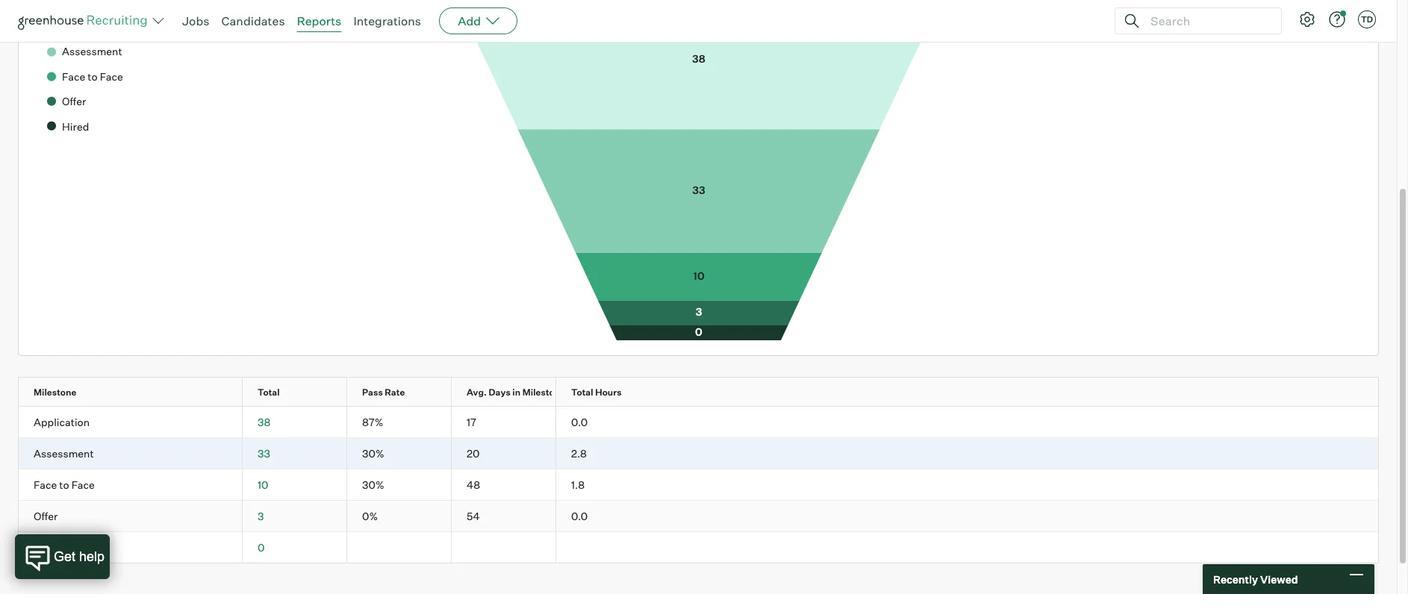Task type: describe. For each thing, give the bounding box(es) containing it.
in
[[513, 387, 521, 398]]

jobs
[[182, 13, 210, 28]]

row group containing application
[[19, 407, 1379, 439]]

milestone column header
[[19, 378, 255, 407]]

1.8
[[571, 479, 585, 492]]

grid containing application
[[19, 378, 1379, 563]]

td button
[[1356, 7, 1380, 31]]

greenhouse recruiting image
[[18, 12, 152, 30]]

row group containing hired
[[19, 533, 1379, 563]]

candidates
[[222, 13, 285, 28]]

10 link
[[258, 479, 269, 492]]

54
[[467, 510, 480, 523]]

33
[[258, 448, 270, 460]]

row containing hired
[[19, 533, 1379, 563]]

milestone inside column header
[[523, 387, 566, 398]]

87%
[[362, 416, 384, 429]]

add
[[458, 13, 481, 28]]

to
[[59, 479, 69, 492]]

viewed
[[1261, 573, 1299, 586]]

1 face from the left
[[34, 479, 57, 492]]

0.0 for 54
[[571, 510, 588, 523]]

38 link
[[258, 416, 271, 429]]

2 face from the left
[[71, 479, 95, 492]]

row group containing assessment
[[19, 439, 1379, 470]]

row group containing face to face
[[19, 470, 1379, 501]]

1 cell from the left
[[347, 533, 452, 563]]

pass
[[362, 387, 383, 398]]

avg. days in milestone column header
[[452, 378, 569, 407]]

0 link
[[258, 542, 265, 554]]

milestone inside column header
[[34, 387, 76, 398]]

pass rate column header
[[347, 378, 465, 407]]

0%
[[362, 510, 378, 523]]

row containing application
[[19, 407, 1379, 438]]

application
[[34, 416, 90, 429]]

avg.
[[467, 387, 487, 398]]

0
[[258, 542, 265, 554]]

38
[[258, 416, 271, 429]]

offer
[[34, 510, 58, 523]]

row group containing offer
[[19, 501, 1379, 533]]

jobs link
[[182, 13, 210, 28]]



Task type: vqa. For each thing, say whether or not it's contained in the screenshot.


Task type: locate. For each thing, give the bounding box(es) containing it.
face right to
[[71, 479, 95, 492]]

2 total from the left
[[571, 387, 594, 398]]

milestone
[[34, 387, 76, 398], [523, 387, 566, 398]]

0.0 down 1.8
[[571, 510, 588, 523]]

pass rate
[[362, 387, 405, 398]]

30%
[[362, 448, 385, 460], [362, 479, 385, 492]]

rate
[[385, 387, 405, 398]]

2 cell from the left
[[452, 533, 557, 563]]

2 milestone from the left
[[523, 387, 566, 398]]

cell down the 54
[[452, 533, 557, 563]]

5 row from the top
[[19, 501, 1379, 532]]

configure image
[[1299, 10, 1317, 28]]

0.0
[[571, 416, 588, 429], [571, 510, 588, 523]]

1 milestone from the left
[[34, 387, 76, 398]]

reports link
[[297, 13, 342, 28]]

total for total
[[258, 387, 280, 398]]

0 horizontal spatial total
[[258, 387, 280, 398]]

total
[[258, 387, 280, 398], [571, 387, 594, 398]]

1 vertical spatial 30%
[[362, 479, 385, 492]]

cell
[[347, 533, 452, 563], [452, 533, 557, 563], [557, 533, 661, 563]]

30% up 0%
[[362, 479, 385, 492]]

4 row group from the top
[[19, 501, 1379, 533]]

1 0.0 from the top
[[571, 416, 588, 429]]

2 row from the top
[[19, 407, 1379, 438]]

grid
[[19, 378, 1379, 563]]

candidates link
[[222, 13, 285, 28]]

Search text field
[[1147, 10, 1268, 32]]

0.0 up '2.8' at the bottom left of page
[[571, 416, 588, 429]]

1 30% from the top
[[362, 448, 385, 460]]

milestone up application
[[34, 387, 76, 398]]

33 link
[[258, 448, 270, 460]]

1 total from the left
[[258, 387, 280, 398]]

cell down 1.8
[[557, 533, 661, 563]]

0 vertical spatial 30%
[[362, 448, 385, 460]]

2 0.0 from the top
[[571, 510, 588, 523]]

3 cell from the left
[[557, 533, 661, 563]]

0 horizontal spatial milestone
[[34, 387, 76, 398]]

integrations link
[[354, 13, 421, 28]]

hired
[[34, 542, 61, 554]]

10
[[258, 479, 269, 492]]

td button
[[1359, 10, 1377, 28]]

total up 38 link
[[258, 387, 280, 398]]

total for total hours
[[571, 387, 594, 398]]

add button
[[439, 7, 518, 34]]

3 link
[[258, 510, 264, 523]]

row containing assessment
[[19, 439, 1379, 469]]

total left hours
[[571, 387, 594, 398]]

row group
[[19, 407, 1379, 439], [19, 439, 1379, 470], [19, 470, 1379, 501], [19, 501, 1379, 533], [19, 533, 1379, 563]]

1 horizontal spatial milestone
[[523, 387, 566, 398]]

hours
[[595, 387, 622, 398]]

4 row from the top
[[19, 470, 1379, 501]]

30% for 48
[[362, 479, 385, 492]]

recently
[[1214, 573, 1259, 586]]

30% down 87%
[[362, 448, 385, 460]]

days
[[489, 387, 511, 398]]

1 row from the top
[[19, 378, 1379, 407]]

1 vertical spatial 0.0
[[571, 510, 588, 523]]

integrations
[[354, 13, 421, 28]]

recently viewed
[[1214, 573, 1299, 586]]

total hours
[[571, 387, 622, 398]]

row containing face to face
[[19, 470, 1379, 501]]

3 row group from the top
[[19, 470, 1379, 501]]

td
[[1362, 14, 1374, 25]]

3
[[258, 510, 264, 523]]

row containing offer
[[19, 501, 1379, 532]]

total inside total column header
[[258, 387, 280, 398]]

6 row from the top
[[19, 533, 1379, 563]]

2.8
[[571, 448, 587, 460]]

assessment
[[34, 448, 94, 460]]

0.0 for 17
[[571, 416, 588, 429]]

total column header
[[243, 378, 360, 407]]

face to face
[[34, 479, 95, 492]]

avg. days in milestone
[[467, 387, 566, 398]]

reports
[[297, 13, 342, 28]]

0 horizontal spatial face
[[34, 479, 57, 492]]

3 row from the top
[[19, 439, 1379, 469]]

5 row group from the top
[[19, 533, 1379, 563]]

1 horizontal spatial total
[[571, 387, 594, 398]]

milestone right the "in"
[[523, 387, 566, 398]]

2 30% from the top
[[362, 479, 385, 492]]

2 row group from the top
[[19, 439, 1379, 470]]

cell down 0%
[[347, 533, 452, 563]]

1 row group from the top
[[19, 407, 1379, 439]]

face left to
[[34, 479, 57, 492]]

48
[[467, 479, 480, 492]]

17
[[467, 416, 477, 429]]

face
[[34, 479, 57, 492], [71, 479, 95, 492]]

row containing milestone
[[19, 378, 1379, 407]]

1 horizontal spatial face
[[71, 479, 95, 492]]

0 vertical spatial 0.0
[[571, 416, 588, 429]]

20
[[467, 448, 480, 460]]

30% for 20
[[362, 448, 385, 460]]

row
[[19, 378, 1379, 407], [19, 407, 1379, 438], [19, 439, 1379, 469], [19, 470, 1379, 501], [19, 501, 1379, 532], [19, 533, 1379, 563]]



